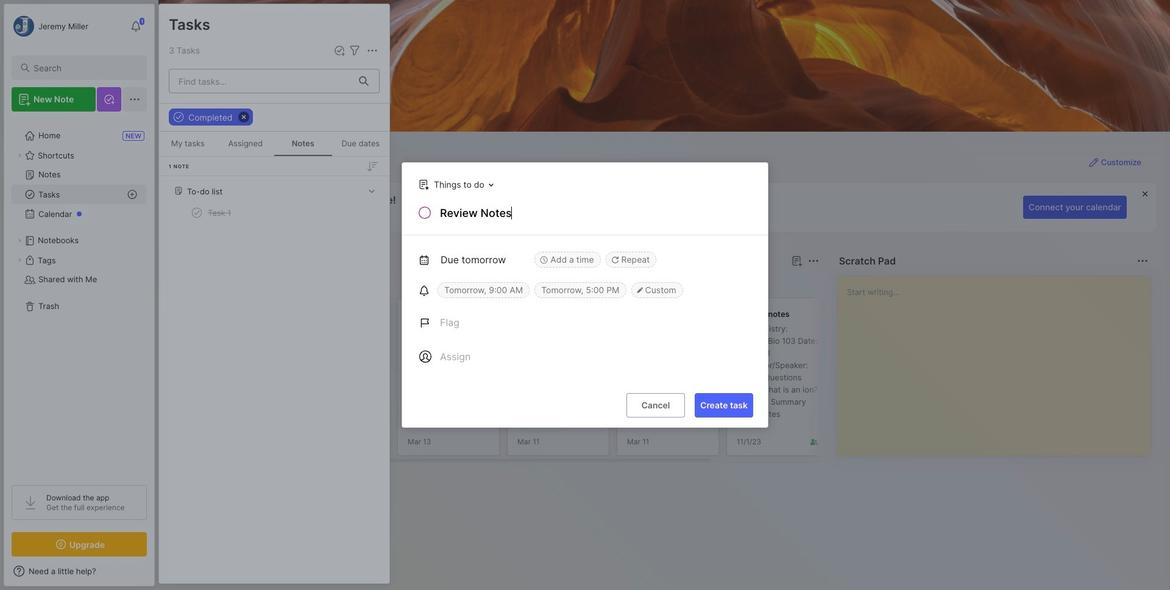 Task type: vqa. For each thing, say whether or not it's contained in the screenshot.
tree within Main Element
yes



Task type: locate. For each thing, give the bounding box(es) containing it.
expand tags image
[[16, 257, 23, 264]]

new task image
[[334, 45, 346, 57]]

Search text field
[[34, 62, 136, 74]]

expand notebooks image
[[16, 237, 23, 245]]

tree inside main element
[[4, 119, 154, 474]]

Enter task text field
[[439, 205, 754, 223]]

tree
[[4, 119, 154, 474]]

row group
[[159, 157, 390, 234], [178, 298, 946, 463]]

collapse qa-tasks_sections_bynote_0 image
[[366, 185, 378, 197]]

tab
[[180, 276, 216, 290]]

task 1 0 cell
[[208, 207, 231, 219]]

1 vertical spatial row group
[[178, 298, 946, 463]]

None search field
[[34, 60, 136, 75]]

row
[[164, 202, 385, 224]]

Find tasks… text field
[[171, 71, 352, 91]]

none search field inside main element
[[34, 60, 136, 75]]

thumbnail image
[[518, 382, 564, 429]]



Task type: describe. For each thing, give the bounding box(es) containing it.
Go to note or move task field
[[413, 176, 498, 193]]

0 vertical spatial row group
[[159, 157, 390, 234]]

Start writing… text field
[[847, 276, 1151, 446]]

main element
[[0, 0, 159, 590]]



